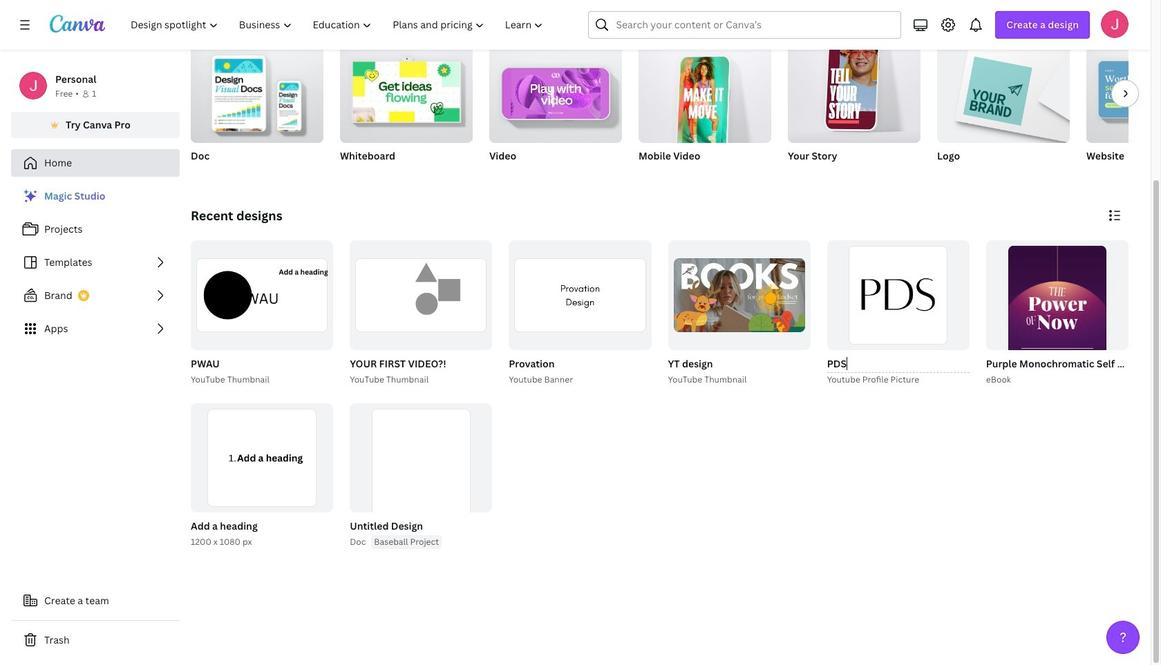 Task type: describe. For each thing, give the bounding box(es) containing it.
james peterson image
[[1102, 10, 1129, 38]]

top level navigation element
[[122, 11, 556, 39]]



Task type: vqa. For each thing, say whether or not it's contained in the screenshot.
list
yes



Task type: locate. For each thing, give the bounding box(es) containing it.
None field
[[828, 356, 970, 373]]

Search search field
[[616, 12, 874, 38]]

group
[[788, 35, 921, 180], [788, 35, 921, 143], [191, 38, 324, 180], [191, 38, 324, 143], [340, 38, 473, 180], [340, 38, 473, 143], [490, 38, 622, 180], [490, 38, 622, 143], [639, 38, 772, 180], [639, 38, 772, 151], [938, 38, 1070, 180], [938, 38, 1070, 143], [1087, 44, 1162, 180], [1087, 44, 1162, 143], [188, 241, 333, 387], [191, 241, 333, 350], [347, 241, 493, 387], [350, 241, 493, 350], [506, 241, 652, 387], [509, 241, 652, 350], [666, 241, 811, 387], [825, 241, 970, 387], [984, 241, 1162, 404], [987, 241, 1129, 404], [188, 404, 333, 550], [191, 404, 333, 513], [347, 404, 493, 550], [350, 404, 493, 549]]

list
[[11, 183, 180, 343]]

None search field
[[589, 11, 902, 39]]



